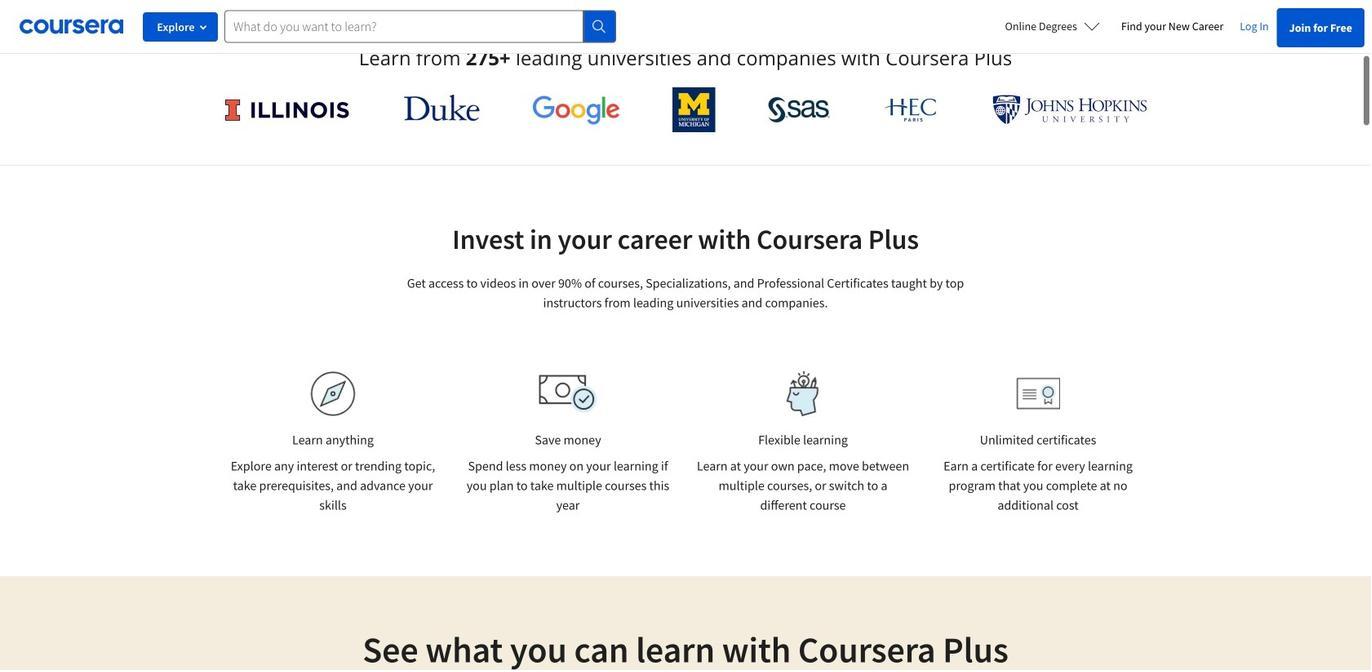 Task type: vqa. For each thing, say whether or not it's contained in the screenshot.
Search in course text box on the left of the page
no



Task type: locate. For each thing, give the bounding box(es) containing it.
coursera image
[[20, 13, 123, 39]]

johns hopkins university image
[[993, 95, 1148, 125]]

hec paris image
[[883, 93, 940, 127]]

None search field
[[225, 10, 616, 43]]

save money image
[[539, 375, 598, 413]]

google image
[[532, 95, 621, 125]]

university of michigan image
[[673, 87, 716, 132]]



Task type: describe. For each thing, give the bounding box(es) containing it.
What do you want to learn? text field
[[225, 10, 584, 43]]

duke university image
[[404, 95, 480, 121]]

university of illinois at urbana-champaign image
[[224, 97, 352, 123]]

sas image
[[768, 97, 831, 123]]

learn anything image
[[311, 372, 356, 416]]

flexible learning image
[[775, 372, 832, 416]]

unlimited certificates image
[[1017, 378, 1060, 410]]



